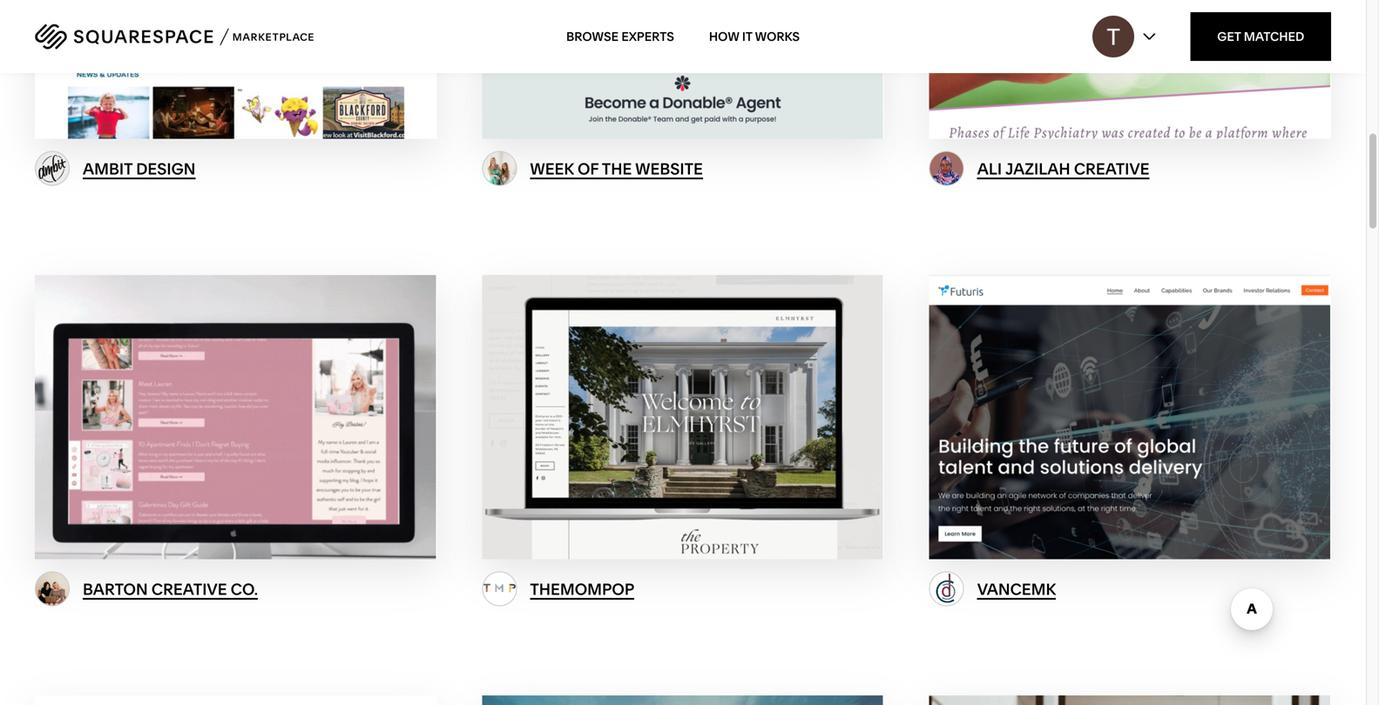 Task type: describe. For each thing, give the bounding box(es) containing it.
ambit
[[83, 159, 132, 179]]

ali jazilah creative link
[[978, 159, 1150, 179]]

get
[[1218, 29, 1241, 44]]

matched
[[1244, 29, 1305, 44]]

works
[[755, 29, 800, 44]]

vancemk
[[978, 580, 1056, 600]]

browse
[[566, 29, 619, 44]]

designer portfolio image image left vancemk
[[930, 572, 964, 607]]

barton
[[83, 580, 148, 600]]

it
[[742, 29, 753, 44]]

ambit design link
[[83, 159, 196, 179]]

experts
[[622, 29, 674, 44]]

designer portfolio image image for ali
[[930, 151, 964, 186]]

designer portfolio image image for week
[[482, 151, 517, 186]]

how it works link
[[709, 12, 800, 61]]

week of the website
[[530, 159, 703, 179]]

get matched link
[[1191, 12, 1332, 61]]

creative inside ali jazilah creative link
[[1074, 159, 1150, 179]]



Task type: locate. For each thing, give the bounding box(es) containing it.
jazilah
[[1006, 159, 1071, 179]]

ambit design
[[83, 159, 196, 179]]

week
[[530, 159, 574, 179]]

designer portfolio image image left ali
[[930, 151, 964, 186]]

creative left the co.
[[152, 580, 227, 600]]

get matched
[[1218, 29, 1305, 44]]

co.
[[231, 580, 258, 600]]

barton creative co. link
[[83, 580, 258, 600]]

themompop link
[[530, 580, 635, 600]]

browse experts link
[[566, 12, 674, 61]]

how it works
[[709, 29, 800, 44]]

how
[[709, 29, 740, 44]]

creative right jazilah
[[1074, 159, 1150, 179]]

the
[[602, 159, 632, 179]]

designer portfolio image image for ambit
[[35, 151, 70, 186]]

website
[[635, 159, 703, 179]]

week of the website link
[[530, 159, 703, 179]]

barton creative co.
[[83, 580, 258, 600]]

design
[[136, 159, 196, 179]]

designer portfolio image image left the themompop
[[482, 572, 517, 607]]

0 vertical spatial creative
[[1074, 159, 1150, 179]]

of
[[578, 159, 599, 179]]

0 horizontal spatial creative
[[152, 580, 227, 600]]

creative inside barton creative co. link
[[152, 580, 227, 600]]

creative
[[1074, 159, 1150, 179], [152, 580, 227, 600]]

designer portfolio image image left barton
[[35, 572, 70, 607]]

designer portfolio image image left the ambit
[[35, 151, 70, 186]]

browse experts
[[566, 29, 674, 44]]

squarespace marketplace image
[[35, 24, 314, 50]]

ali jazilah creative
[[978, 159, 1150, 179]]

designer portfolio image image
[[35, 151, 70, 186], [482, 151, 517, 186], [930, 151, 964, 186], [35, 572, 70, 607], [482, 572, 517, 607], [930, 572, 964, 607]]

ali
[[978, 159, 1002, 179]]

designer portfolio image image for barton
[[35, 572, 70, 607]]

themompop
[[530, 580, 635, 600]]

designer portfolio image image left week
[[482, 151, 517, 186]]

1 horizontal spatial creative
[[1074, 159, 1150, 179]]

vancemk link
[[978, 580, 1056, 600]]

1 vertical spatial creative
[[152, 580, 227, 600]]



Task type: vqa. For each thing, say whether or not it's contained in the screenshot.
Ali
yes



